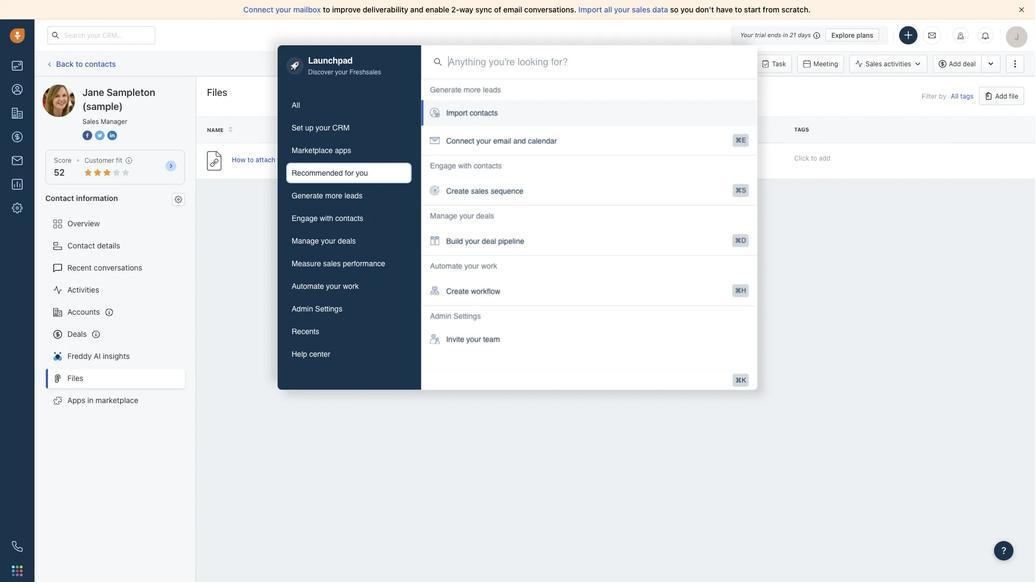 Task type: describe. For each thing, give the bounding box(es) containing it.
connect your email and calendar
[[447, 136, 557, 145]]

type
[[556, 127, 571, 133]]

engage with contacts heading
[[430, 161, 502, 171]]

explore
[[832, 31, 856, 39]]

contacts down search your crm... text box
[[85, 59, 116, 68]]

2 - from the left
[[630, 157, 633, 165]]

3 days ago
[[711, 157, 744, 165]]

engage with contacts inside list of options list box
[[430, 162, 502, 170]]

updates available. click to refresh. link
[[472, 54, 599, 74]]

create workflow
[[447, 287, 501, 296]]

phone element
[[6, 536, 28, 558]]

tab list containing all
[[287, 95, 412, 365]]

plans
[[857, 31, 874, 39]]

email image
[[929, 31, 937, 40]]

back to contacts
[[56, 59, 116, 68]]

to right files
[[292, 156, 299, 164]]

deals inside button
[[338, 237, 356, 246]]

back
[[56, 59, 74, 68]]

sales for create sales sequence
[[471, 187, 489, 195]]

up
[[305, 124, 314, 132]]

connect for connect your email and calendar
[[447, 136, 475, 145]]

add file
[[996, 92, 1019, 100]]

details
[[97, 241, 120, 250]]

automate your work inside list of options list box
[[430, 262, 498, 271]]

linkedin circled image
[[107, 129, 117, 141]]

connect for connect your mailbox to improve deliverability and enable 2-way sync of email conversations. import all your sales data so you don't have to start from scratch.
[[244, 5, 274, 14]]

manage your deals inside button
[[292, 237, 356, 246]]

sales for sales activities
[[866, 60, 883, 68]]

all tags link
[[952, 92, 974, 100]]

name
[[207, 127, 224, 133]]

file for file type
[[543, 127, 555, 133]]

s
[[742, 187, 747, 194]]

Anything you're looking for? field
[[449, 55, 745, 69]]

sales activities
[[866, 60, 912, 68]]

mng settings image
[[175, 196, 182, 203]]

sales for measure sales performance
[[323, 260, 341, 268]]

team
[[484, 335, 500, 344]]

automate your work inside button
[[292, 282, 359, 291]]

automate your work heading
[[430, 261, 498, 272]]

add for add file
[[996, 92, 1008, 100]]

and inside list of options list box
[[514, 136, 526, 145]]

manage inside manage your deals button
[[292, 237, 319, 246]]

recents button
[[287, 322, 412, 342]]

attach
[[256, 156, 276, 164]]

sync
[[476, 5, 493, 14]]

customer
[[85, 157, 114, 164]]

from
[[763, 5, 780, 14]]

0 vertical spatial files
[[207, 86, 228, 98]]

settings inside heading
[[454, 312, 481, 321]]

smith
[[476, 157, 493, 165]]

manage your deals heading
[[430, 211, 495, 222]]

admin settings button
[[287, 299, 412, 319]]

⌘ s
[[736, 187, 747, 194]]

create for create workflow
[[447, 287, 469, 296]]

generate more leads inside generate more leads button
[[292, 192, 363, 200]]

to right back
[[76, 59, 83, 68]]

more inside button
[[325, 192, 343, 200]]

e
[[742, 137, 747, 144]]

work inside button
[[343, 282, 359, 291]]

task button
[[757, 55, 793, 73]]

set up your crm button
[[287, 118, 412, 138]]

manage inside manage your deals "heading"
[[430, 212, 458, 221]]

engage with contacts inside button
[[292, 214, 364, 223]]

your right up
[[316, 124, 331, 132]]

recent conversations
[[67, 264, 142, 273]]

0 vertical spatial and
[[411, 5, 424, 14]]

data
[[653, 5, 669, 14]]

apps
[[67, 396, 85, 405]]

enable
[[426, 5, 450, 14]]

recents
[[292, 328, 320, 336]]

add deal button
[[934, 55, 982, 73]]

sales for sales manager
[[83, 118, 99, 125]]

0 vertical spatial email
[[504, 5, 523, 14]]

set up your crm
[[292, 124, 350, 132]]

4 ⌘ from the top
[[736, 287, 742, 295]]

1 horizontal spatial in
[[784, 32, 789, 39]]

activities
[[885, 60, 912, 68]]

fit
[[116, 157, 122, 164]]

connect your mailbox to improve deliverability and enable 2-way sync of email conversations. import all your sales data so you don't have to start from scratch.
[[244, 5, 811, 14]]

for
[[345, 169, 354, 178]]

to right how
[[248, 156, 254, 164]]

on
[[732, 127, 741, 133]]

3
[[711, 157, 715, 165]]

your down measure sales performance
[[326, 282, 341, 291]]

add for add deal
[[950, 60, 962, 68]]

explore plans link
[[826, 29, 880, 42]]

invite your team
[[447, 335, 500, 344]]

add deal
[[950, 60, 977, 68]]

facebook circled image
[[83, 129, 92, 141]]

your trial ends in 21 days
[[741, 32, 812, 39]]

manager
[[101, 118, 127, 125]]

launchpad discover your freshsales
[[308, 55, 381, 76]]

score 52
[[54, 157, 72, 178]]

your down owner
[[477, 136, 492, 145]]

to left 'add'
[[812, 154, 818, 162]]

insights
[[103, 352, 130, 361]]

52 button
[[54, 168, 65, 178]]

add
[[820, 154, 831, 162]]

generate inside list of options list box
[[430, 86, 462, 94]]

click to add
[[795, 154, 831, 162]]

contacts?
[[300, 156, 331, 164]]

marketplace apps button
[[287, 140, 412, 161]]

generate more leads inside list of options list box
[[430, 86, 501, 94]]

to left refresh.
[[562, 60, 568, 67]]

your up measure sales performance
[[321, 237, 336, 246]]

available.
[[515, 60, 543, 67]]

center
[[310, 350, 331, 359]]

your
[[741, 32, 754, 39]]

h
[[742, 287, 747, 295]]

apps
[[335, 146, 352, 155]]

how to attach files to contacts? link
[[232, 155, 331, 167]]

⌘ for deal
[[736, 237, 742, 245]]

connect your mailbox link
[[244, 5, 323, 14]]

freshworks switcher image
[[12, 566, 23, 577]]

size
[[640, 126, 653, 132]]

deals inside "heading"
[[477, 212, 495, 221]]

link
[[543, 157, 556, 165]]

how
[[232, 156, 246, 164]]

start
[[745, 5, 761, 14]]

21
[[790, 32, 797, 39]]

admin settings inside button
[[292, 305, 343, 313]]

0 vertical spatial sales
[[632, 5, 651, 14]]

0 horizontal spatial in
[[87, 396, 94, 405]]

more inside list of options list box
[[464, 86, 481, 94]]

john
[[459, 157, 474, 165]]

pipeline
[[499, 237, 525, 245]]

add file button
[[980, 87, 1025, 105]]

of
[[494, 5, 502, 14]]



Task type: vqa. For each thing, say whether or not it's contained in the screenshot.
work inside heading
yes



Task type: locate. For each thing, give the bounding box(es) containing it.
work up workflow
[[482, 262, 498, 271]]

0 vertical spatial automate
[[430, 262, 463, 271]]

refresh.
[[570, 60, 593, 67]]

deal up tags
[[964, 60, 977, 68]]

deals up build your deal pipeline
[[477, 212, 495, 221]]

mailbox
[[294, 5, 321, 14]]

0 vertical spatial create
[[447, 187, 469, 195]]

engage inside engage with contacts heading
[[430, 162, 456, 170]]

click right available.
[[545, 60, 560, 67]]

1 vertical spatial in
[[87, 396, 94, 405]]

1 horizontal spatial sales
[[471, 187, 489, 195]]

days right 21
[[799, 32, 812, 39]]

0 horizontal spatial admin settings
[[292, 305, 343, 313]]

0 vertical spatial automate your work
[[430, 262, 498, 271]]

0 horizontal spatial click
[[545, 60, 560, 67]]

0 vertical spatial engage with contacts
[[430, 162, 502, 170]]

conversations.
[[525, 5, 577, 14]]

all up set
[[292, 101, 300, 110]]

email inside list of options list box
[[494, 136, 512, 145]]

in right apps
[[87, 396, 94, 405]]

1 vertical spatial all
[[292, 101, 300, 110]]

1 horizontal spatial deals
[[477, 212, 495, 221]]

1 horizontal spatial click
[[795, 154, 810, 162]]

0 vertical spatial manage
[[430, 212, 458, 221]]

connect left mailbox
[[244, 5, 274, 14]]

1 vertical spatial deal
[[482, 237, 497, 245]]

0 vertical spatial in
[[784, 32, 789, 39]]

0 vertical spatial add
[[950, 60, 962, 68]]

ends
[[768, 32, 782, 39]]

create for create sales sequence
[[447, 187, 469, 195]]

calendar
[[528, 136, 557, 145]]

recent
[[67, 264, 92, 273]]

1 vertical spatial automate
[[292, 282, 324, 291]]

sales left sequence
[[471, 187, 489, 195]]

leads inside list of options list box
[[483, 86, 501, 94]]

1 vertical spatial sales
[[83, 118, 99, 125]]

1 vertical spatial click
[[795, 154, 810, 162]]

email left calendar
[[494, 136, 512, 145]]

and left enable
[[411, 5, 424, 14]]

contact down "52"
[[45, 194, 74, 202]]

0 horizontal spatial settings
[[315, 305, 343, 313]]

your down launchpad
[[335, 69, 348, 76]]

1 vertical spatial add
[[996, 92, 1008, 100]]

1 horizontal spatial manage your deals
[[430, 212, 495, 221]]

email right of on the left of the page
[[504, 5, 523, 14]]

sales left activities
[[866, 60, 883, 68]]

1 horizontal spatial deal
[[964, 60, 977, 68]]

marketplace apps
[[292, 146, 352, 155]]

twitter circled image
[[95, 129, 105, 141]]

tags
[[961, 92, 974, 100]]

0 horizontal spatial automate your work
[[292, 282, 359, 291]]

1 vertical spatial days
[[717, 157, 731, 165]]

your left mailbox
[[276, 5, 292, 14]]

contact information
[[45, 194, 118, 202]]

contacts inside heading
[[474, 162, 502, 170]]

add left file
[[996, 92, 1008, 100]]

close image
[[1020, 7, 1025, 12]]

0 horizontal spatial you
[[356, 169, 368, 178]]

0 vertical spatial engage
[[430, 162, 456, 170]]

0 horizontal spatial automate
[[292, 282, 324, 291]]

measure sales performance button
[[287, 254, 412, 274]]

sales inside list of options list box
[[471, 187, 489, 195]]

performance
[[343, 260, 386, 268]]

1 vertical spatial with
[[320, 214, 333, 223]]

1 vertical spatial sales
[[471, 187, 489, 195]]

admin settings up recents
[[292, 305, 343, 313]]

1 vertical spatial work
[[343, 282, 359, 291]]

email
[[504, 5, 523, 14], [494, 136, 512, 145]]

0 vertical spatial manage your deals
[[430, 212, 495, 221]]

in left 21
[[784, 32, 789, 39]]

contact up "recent"
[[67, 241, 95, 250]]

recommended
[[292, 169, 343, 178]]

overview
[[67, 219, 100, 228]]

by
[[940, 92, 947, 100]]

with
[[459, 162, 472, 170], [320, 214, 333, 223]]

5 ⌘ from the top
[[736, 377, 742, 385]]

you right for
[[356, 169, 368, 178]]

score
[[54, 157, 72, 164]]

click left 'add'
[[795, 154, 810, 162]]

import inside list of options list box
[[447, 109, 468, 117]]

manage up measure
[[292, 237, 319, 246]]

you right so
[[681, 5, 694, 14]]

admin inside heading
[[430, 312, 452, 321]]

0 vertical spatial contact
[[45, 194, 74, 202]]

automate inside button
[[292, 282, 324, 291]]

to left start
[[736, 5, 743, 14]]

1 vertical spatial contact
[[67, 241, 95, 250]]

1 horizontal spatial file
[[627, 126, 639, 132]]

1 horizontal spatial admin
[[430, 312, 452, 321]]

1 create from the top
[[447, 187, 469, 195]]

0 vertical spatial all
[[952, 92, 959, 100]]

1 horizontal spatial engage with contacts
[[430, 162, 502, 170]]

admin inside button
[[292, 305, 313, 313]]

with inside button
[[320, 214, 333, 223]]

your left team
[[467, 335, 481, 344]]

k
[[742, 377, 747, 385]]

automate down the build
[[430, 262, 463, 271]]

0 vertical spatial deals
[[477, 212, 495, 221]]

file left size
[[627, 126, 639, 132]]

0 horizontal spatial add
[[950, 60, 962, 68]]

contact details
[[67, 241, 120, 250]]

add inside button
[[950, 60, 962, 68]]

0 horizontal spatial files
[[67, 374, 83, 383]]

2-
[[452, 5, 460, 14]]

-
[[627, 157, 630, 165], [630, 157, 633, 165]]

0 horizontal spatial deal
[[482, 237, 497, 245]]

engage with contacts
[[430, 162, 502, 170], [292, 214, 364, 223]]

1 vertical spatial manage your deals
[[292, 237, 356, 246]]

settings up recents 'button'
[[315, 305, 343, 313]]

sales left data
[[632, 5, 651, 14]]

all inside button
[[292, 101, 300, 110]]

settings up invite your team on the bottom of page
[[454, 312, 481, 321]]

your up create workflow
[[465, 262, 480, 271]]

1 vertical spatial you
[[356, 169, 368, 178]]

deals
[[67, 330, 87, 339]]

engage with contacts up manage your deals button
[[292, 214, 364, 223]]

deal left pipeline
[[482, 237, 497, 245]]

(sample)
[[83, 100, 123, 112]]

2 ⌘ from the top
[[736, 187, 742, 194]]

2 horizontal spatial sales
[[632, 5, 651, 14]]

1 horizontal spatial and
[[514, 136, 526, 145]]

contacts right john
[[474, 162, 502, 170]]

0 horizontal spatial connect
[[244, 5, 274, 14]]

automate your work button
[[287, 276, 412, 297]]

1 horizontal spatial you
[[681, 5, 694, 14]]

all
[[605, 5, 613, 14]]

updates available. click to refresh.
[[487, 60, 593, 67]]

file up calendar
[[543, 127, 555, 133]]

0 horizontal spatial sales
[[83, 118, 99, 125]]

1 horizontal spatial add
[[996, 92, 1008, 100]]

1 vertical spatial manage
[[292, 237, 319, 246]]

3 ⌘ from the top
[[736, 237, 742, 245]]

1 vertical spatial deals
[[338, 237, 356, 246]]

1 vertical spatial automate your work
[[292, 282, 359, 291]]

create up admin settings heading
[[447, 287, 469, 296]]

build
[[447, 237, 463, 245]]

0 horizontal spatial engage
[[292, 214, 318, 223]]

1 vertical spatial import
[[447, 109, 468, 117]]

tab list
[[287, 95, 412, 365]]

1 horizontal spatial engage
[[430, 162, 456, 170]]

all
[[952, 92, 959, 100], [292, 101, 300, 110]]

1 vertical spatial files
[[67, 374, 83, 383]]

add
[[950, 60, 962, 68], [996, 92, 1008, 100]]

recommended for you button
[[287, 163, 412, 183]]

0 horizontal spatial deals
[[338, 237, 356, 246]]

1 horizontal spatial automate your work
[[430, 262, 498, 271]]

settings inside button
[[315, 305, 343, 313]]

engage left john
[[430, 162, 456, 170]]

sales up facebook circled image at top
[[83, 118, 99, 125]]

files up name
[[207, 86, 228, 98]]

1 vertical spatial engage
[[292, 214, 318, 223]]

sales inside measure sales performance button
[[323, 260, 341, 268]]

with inside heading
[[459, 162, 472, 170]]

0 horizontal spatial with
[[320, 214, 333, 223]]

0 horizontal spatial file
[[543, 127, 555, 133]]

with left smith
[[459, 162, 472, 170]]

don't
[[696, 5, 715, 14]]

generate inside button
[[292, 192, 323, 200]]

contact for contact details
[[67, 241, 95, 250]]

connect inside list of options list box
[[447, 136, 475, 145]]

engage with contacts button
[[287, 208, 412, 229]]

manage your deals up measure sales performance
[[292, 237, 356, 246]]

1 horizontal spatial files
[[207, 86, 228, 98]]

jane sampleton (sample)
[[83, 86, 155, 112]]

filter by all tags
[[923, 92, 974, 100]]

create up manage your deals "heading"
[[447, 187, 469, 195]]

0 vertical spatial import
[[579, 5, 603, 14]]

contacts
[[85, 59, 116, 68], [470, 109, 498, 117], [474, 162, 502, 170], [336, 214, 364, 223]]

1 horizontal spatial work
[[482, 262, 498, 271]]

marketplace
[[292, 146, 333, 155]]

contacts inside button
[[336, 214, 364, 223]]

1 vertical spatial and
[[514, 136, 526, 145]]

ago
[[733, 157, 744, 165]]

0 horizontal spatial sales
[[323, 260, 341, 268]]

⌘ inside the 'press-command-k-to-open-and-close' element
[[736, 377, 742, 385]]

1 ⌘ from the top
[[736, 137, 742, 144]]

your
[[276, 5, 292, 14], [615, 5, 630, 14], [335, 69, 348, 76], [316, 124, 331, 132], [477, 136, 492, 145], [460, 212, 475, 221], [466, 237, 480, 245], [321, 237, 336, 246], [465, 262, 480, 271], [326, 282, 341, 291], [467, 335, 481, 344]]

1 horizontal spatial connect
[[447, 136, 475, 145]]

1 horizontal spatial with
[[459, 162, 472, 170]]

0 vertical spatial work
[[482, 262, 498, 271]]

2 create from the top
[[447, 287, 469, 296]]

added
[[711, 127, 731, 133]]

files
[[277, 156, 291, 164]]

deal inside button
[[964, 60, 977, 68]]

generate more leads heading
[[430, 85, 501, 95], [430, 85, 501, 95]]

1 horizontal spatial import
[[579, 5, 603, 14]]

more
[[464, 86, 481, 94], [464, 86, 481, 94], [325, 192, 343, 200]]

Search your CRM... text field
[[47, 26, 155, 45]]

0 horizontal spatial all
[[292, 101, 300, 110]]

admin settings heading
[[430, 311, 481, 322]]

automate inside heading
[[430, 262, 463, 271]]

0 vertical spatial click
[[545, 60, 560, 67]]

phone image
[[12, 542, 23, 553]]

so
[[671, 5, 679, 14]]

1 vertical spatial email
[[494, 136, 512, 145]]

contacts down generate more leads button
[[336, 214, 364, 223]]

add inside button
[[996, 92, 1008, 100]]

1 horizontal spatial settings
[[454, 312, 481, 321]]

import up owner
[[447, 109, 468, 117]]

engage inside engage with contacts button
[[292, 214, 318, 223]]

scratch.
[[782, 5, 811, 14]]

1 horizontal spatial manage
[[430, 212, 458, 221]]

add up all tags link
[[950, 60, 962, 68]]

freddy ai insights
[[67, 352, 130, 361]]

deals up measure sales performance button at the left top
[[338, 237, 356, 246]]

1 horizontal spatial days
[[799, 32, 812, 39]]

0 vertical spatial days
[[799, 32, 812, 39]]

1 horizontal spatial automate
[[430, 262, 463, 271]]

1 vertical spatial connect
[[447, 136, 475, 145]]

import left all
[[579, 5, 603, 14]]

import
[[579, 5, 603, 14], [447, 109, 468, 117]]

and left calendar
[[514, 136, 526, 145]]

connect down owner
[[447, 136, 475, 145]]

deal
[[964, 60, 977, 68], [482, 237, 497, 245]]

list of options list box
[[422, 79, 758, 353]]

1 vertical spatial create
[[447, 287, 469, 296]]

admin
[[292, 305, 313, 313], [430, 312, 452, 321]]

contacts up owner
[[470, 109, 498, 117]]

sales
[[866, 60, 883, 68], [83, 118, 99, 125]]

invite
[[447, 335, 465, 344]]

contact
[[45, 194, 74, 202], [67, 241, 95, 250]]

0 vertical spatial deal
[[964, 60, 977, 68]]

meeting button
[[798, 55, 845, 73]]

automate your work down measure sales performance
[[292, 282, 359, 291]]

admin up recents
[[292, 305, 313, 313]]

0 vertical spatial with
[[459, 162, 472, 170]]

sales
[[632, 5, 651, 14], [471, 187, 489, 195], [323, 260, 341, 268]]

generate more leads heading inside list of options list box
[[430, 85, 501, 95]]

1 vertical spatial engage with contacts
[[292, 214, 364, 223]]

0 horizontal spatial import
[[447, 109, 468, 117]]

file for file size
[[627, 126, 639, 132]]

sales manager
[[83, 118, 127, 125]]

0 horizontal spatial days
[[717, 157, 731, 165]]

leads inside button
[[345, 192, 363, 200]]

deal inside list of options list box
[[482, 237, 497, 245]]

click
[[545, 60, 560, 67], [795, 154, 810, 162]]

marketplace
[[96, 396, 139, 405]]

with up manage your deals button
[[320, 214, 333, 223]]

way
[[460, 5, 474, 14]]

0 horizontal spatial manage
[[292, 237, 319, 246]]

sampleton
[[107, 86, 155, 98]]

days right 3
[[717, 157, 731, 165]]

days
[[799, 32, 812, 39], [717, 157, 731, 165]]

press-command-k-to-open-and-close element
[[733, 374, 749, 387]]

help
[[292, 350, 307, 359]]

2 file from the left
[[543, 127, 555, 133]]

your inside heading
[[465, 262, 480, 271]]

sales activities button
[[850, 55, 934, 73], [850, 55, 928, 73]]

admin up invite
[[430, 312, 452, 321]]

file size
[[627, 126, 653, 132]]

files up apps
[[67, 374, 83, 383]]

⌘ k
[[736, 377, 747, 385]]

meeting
[[814, 60, 839, 68]]

your inside 'launchpad discover your freshsales'
[[335, 69, 348, 76]]

admin settings up invite
[[430, 312, 481, 321]]

⌘ h
[[736, 287, 747, 295]]

your right the build
[[466, 237, 480, 245]]

0 horizontal spatial manage your deals
[[292, 237, 356, 246]]

⌘ for sequence
[[736, 187, 742, 194]]

improve
[[332, 5, 361, 14]]

0 horizontal spatial admin
[[292, 305, 313, 313]]

engage with contacts up create sales sequence at the top
[[430, 162, 502, 170]]

sales right measure
[[323, 260, 341, 268]]

1 file from the left
[[627, 126, 639, 132]]

you inside button
[[356, 169, 368, 178]]

engage up measure
[[292, 214, 318, 223]]

automate your work up create workflow
[[430, 262, 498, 271]]

all right by
[[952, 92, 959, 100]]

accounts
[[67, 308, 100, 317]]

1 horizontal spatial admin settings
[[430, 312, 481, 321]]

your inside "heading"
[[460, 212, 475, 221]]

generate more leads button
[[287, 186, 412, 206]]

0 horizontal spatial engage with contacts
[[292, 214, 364, 223]]

your right all
[[615, 5, 630, 14]]

to right mailbox
[[323, 5, 330, 14]]

file
[[1010, 92, 1019, 100]]

all button
[[287, 95, 412, 115]]

1 horizontal spatial all
[[952, 92, 959, 100]]

admin settings inside list of options list box
[[430, 312, 481, 321]]

0 horizontal spatial and
[[411, 5, 424, 14]]

automate down measure
[[292, 282, 324, 291]]

0 horizontal spatial work
[[343, 282, 359, 291]]

recommended for you
[[292, 169, 368, 178]]

⌘ for email
[[736, 137, 742, 144]]

manage your deals inside list of options list box
[[430, 212, 495, 221]]

0 vertical spatial you
[[681, 5, 694, 14]]

your up the build
[[460, 212, 475, 221]]

tags
[[795, 126, 810, 132]]

1 horizontal spatial sales
[[866, 60, 883, 68]]

updates
[[487, 60, 513, 67]]

contact for contact information
[[45, 194, 74, 202]]

0 vertical spatial connect
[[244, 5, 274, 14]]

manage your deals up the build
[[430, 212, 495, 221]]

help center
[[292, 350, 331, 359]]

manage up the build
[[430, 212, 458, 221]]

1 - from the left
[[627, 157, 630, 165]]

engage
[[430, 162, 456, 170], [292, 214, 318, 223]]

settings
[[315, 305, 343, 313], [454, 312, 481, 321]]

work up admin settings button
[[343, 282, 359, 291]]

work inside heading
[[482, 262, 498, 271]]

⌘ d
[[736, 237, 747, 245]]



